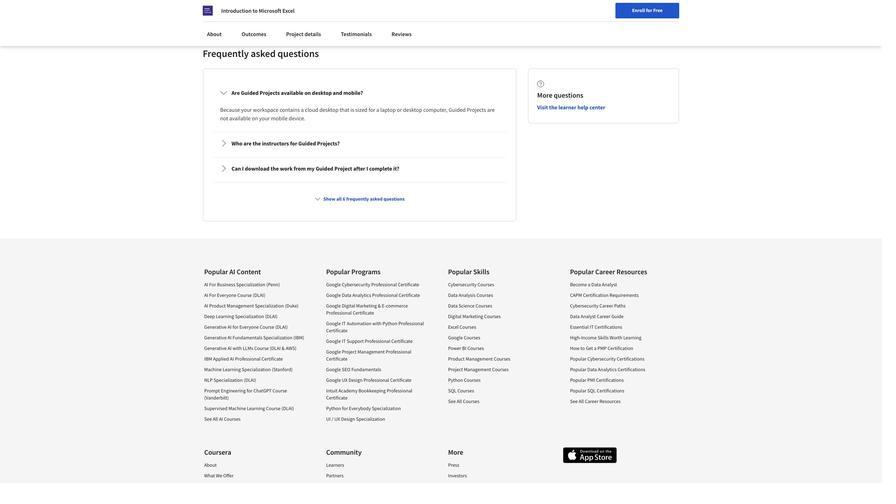 Task type: locate. For each thing, give the bounding box(es) containing it.
list containing google cybersecurity professional certificate
[[326, 282, 428, 427]]

ai for everyone course (dlai) link
[[204, 293, 265, 299]]

power bi courses
[[448, 346, 484, 352]]

automation
[[347, 321, 371, 327]]

skills up cybersecurity courses
[[473, 268, 489, 277]]

desktop left the "that"
[[319, 106, 338, 114]]

google it automation with python professional certificate link
[[326, 321, 424, 334]]

1 horizontal spatial questions
[[384, 196, 405, 203]]

course down generative ai fundamentals specialization (ibm) on the bottom
[[254, 346, 269, 352]]

press
[[448, 463, 459, 469]]

it left automation
[[342, 321, 346, 327]]

1 vertical spatial &
[[282, 346, 285, 352]]

product up deep
[[209, 303, 226, 310]]

1 vertical spatial projects
[[467, 106, 486, 114]]

0 vertical spatial excel
[[282, 7, 295, 14]]

professional down google it support professional certificate
[[386, 349, 411, 356]]

fundamentals
[[233, 335, 262, 342], [351, 367, 381, 373]]

0 horizontal spatial the
[[253, 140, 261, 147]]

project management courses link
[[448, 367, 509, 373]]

cybersecurity career paths
[[570, 303, 626, 310]]

available inside dropdown button
[[281, 89, 303, 97]]

0 vertical spatial projects
[[260, 89, 280, 97]]

what we offer
[[204, 473, 234, 480]]

it for popular career resources
[[590, 325, 594, 331]]

for up deep
[[209, 293, 216, 299]]

1 horizontal spatial excel
[[448, 325, 459, 331]]

1 vertical spatial about link
[[204, 463, 217, 469]]

1 vertical spatial analytics
[[598, 367, 617, 373]]

capm certification requirements link
[[570, 293, 639, 299]]

guided
[[241, 89, 259, 97], [449, 106, 466, 114], [298, 140, 316, 147], [316, 165, 333, 172]]

popular sql certifications
[[570, 388, 624, 395]]

popular left pmi
[[570, 378, 586, 384]]

0 vertical spatial machine
[[204, 367, 222, 373]]

show
[[323, 196, 335, 203]]

0 vertical spatial &
[[378, 303, 381, 310]]

certificate for google project management professional certificate
[[326, 356, 347, 363]]

1 horizontal spatial on
[[304, 89, 311, 97]]

desktop inside dropdown button
[[312, 89, 332, 97]]

certificate for intuit academy bookkeeping professional certificate
[[326, 395, 347, 402]]

0 vertical spatial are
[[487, 106, 495, 114]]

pmi
[[587, 378, 595, 384]]

for inside the because your workspace contains a cloud desktop that is sized for a laptop or desktop computer, guided projects are not available on your mobile device.
[[369, 106, 375, 114]]

career up become a data analyst
[[595, 268, 615, 277]]

sql down pmi
[[587, 388, 596, 395]]

see for popular skills
[[448, 399, 456, 405]]

high-income skills worth learning
[[570, 335, 641, 342]]

2 generative from the top
[[204, 335, 227, 342]]

sql
[[448, 388, 456, 395], [587, 388, 596, 395]]

1 sql from the left
[[448, 388, 456, 395]]

i right can
[[242, 165, 244, 172]]

0 horizontal spatial product
[[209, 303, 226, 310]]

see
[[448, 399, 456, 405], [570, 399, 578, 405], [204, 417, 212, 423]]

management up deep learning specialization (dlai) link
[[227, 303, 254, 310]]

1 vertical spatial asked
[[370, 196, 383, 203]]

with down google digital marketing & e-commerce professional certificate link
[[372, 321, 381, 327]]

course inside "prompt engineering for chatgpt course (vanderbilt)"
[[273, 388, 287, 395]]

high-income skills worth learning link
[[570, 335, 641, 342]]

after
[[353, 165, 365, 172]]

resources down popular sql certifications link
[[599, 399, 621, 405]]

popular career resources
[[570, 268, 647, 277]]

list for community
[[326, 462, 428, 484]]

0 vertical spatial analyst
[[602, 282, 617, 288]]

marketing down "google data analytics professional certificate"
[[356, 303, 377, 310]]

prompt engineering for chatgpt course (vanderbilt)
[[204, 388, 287, 402]]

cybersecurity up analysis
[[448, 282, 477, 288]]

resources up requirements
[[617, 268, 647, 277]]

1 vertical spatial about
[[204, 463, 217, 469]]

(dlai)
[[253, 293, 265, 299], [265, 314, 278, 320], [275, 325, 288, 331], [244, 378, 256, 384], [281, 406, 294, 412]]

project left after
[[334, 165, 352, 172]]

0 horizontal spatial analytics
[[352, 293, 371, 299]]

show all 6 frequently asked questions button
[[312, 193, 407, 206]]

on down workspace
[[252, 115, 258, 122]]

0 horizontal spatial to
[[253, 7, 258, 14]]

popular for popular programs
[[326, 268, 350, 277]]

1 vertical spatial resources
[[599, 399, 621, 405]]

footer
[[0, 239, 882, 484]]

google for google cybersecurity professional certificate
[[326, 282, 341, 288]]

project down support on the bottom left
[[342, 349, 357, 356]]

2 vertical spatial questions
[[384, 196, 405, 203]]

skills inside list
[[598, 335, 609, 342]]

all
[[457, 399, 462, 405], [579, 399, 584, 405], [213, 417, 218, 423]]

google it support professional certificate link
[[326, 339, 413, 345]]

certificate inside the 'google project management professional certificate'
[[326, 356, 347, 363]]

with inside google it automation with python professional certificate
[[372, 321, 381, 327]]

certifications up "popular data analytics certifications" link
[[617, 356, 644, 363]]

the right visit
[[549, 104, 557, 111]]

0 horizontal spatial on
[[252, 115, 258, 122]]

1 horizontal spatial the
[[271, 165, 279, 172]]

(penn)
[[266, 282, 280, 288]]

google inside google it automation with python professional certificate
[[326, 321, 341, 327]]

digital up automation
[[342, 303, 355, 310]]

projects inside the because your workspace contains a cloud desktop that is sized for a laptop or desktop computer, guided projects are not available on your mobile device.
[[467, 106, 486, 114]]

for inside dropdown button
[[290, 140, 297, 147]]

frequently asked questions
[[203, 47, 319, 60]]

resources
[[617, 268, 647, 277], [599, 399, 621, 405]]

courses up product management courses
[[467, 346, 484, 352]]

google project management professional certificate link
[[326, 349, 411, 363]]

1 horizontal spatial product
[[448, 356, 465, 363]]

google for google courses
[[448, 335, 463, 342]]

project details
[[286, 30, 321, 38]]

your
[[241, 106, 252, 114], [259, 115, 270, 122]]

0 vertical spatial certification
[[583, 293, 609, 299]]

about link
[[203, 26, 226, 42], [204, 463, 217, 469]]

cloud
[[305, 106, 318, 114]]

about for what we offer
[[204, 463, 217, 469]]

more up press
[[448, 449, 463, 457]]

1 horizontal spatial marketing
[[462, 314, 483, 320]]

list containing become a data analyst
[[570, 282, 671, 409]]

pmp
[[597, 346, 607, 352]]

available up contains
[[281, 89, 303, 97]]

course up generative ai fundamentals specialization (ibm) link
[[260, 325, 274, 331]]

0 vertical spatial digital
[[342, 303, 355, 310]]

1 horizontal spatial fundamentals
[[351, 367, 381, 373]]

1 horizontal spatial more
[[537, 91, 552, 100]]

0 vertical spatial python
[[382, 321, 397, 327]]

2 for from the top
[[209, 293, 216, 299]]

popular data analytics certifications
[[570, 367, 645, 373]]

None search field
[[101, 4, 271, 19]]

2 i from the left
[[366, 165, 368, 172]]

python inside google it automation with python professional certificate
[[382, 321, 397, 327]]

everyone up generative ai fundamentals specialization (ibm) on the bottom
[[239, 325, 259, 331]]

for left business
[[209, 282, 216, 288]]

professional inside google it automation with python professional certificate
[[398, 321, 424, 327]]

0 vertical spatial skills
[[473, 268, 489, 277]]

to left get at the right of the page
[[581, 346, 585, 352]]

a right become
[[588, 282, 590, 288]]

analytics down popular cybersecurity certifications link
[[598, 367, 617, 373]]

deep
[[204, 314, 215, 320]]

testimonials
[[341, 30, 372, 38]]

python for popular skills
[[448, 378, 463, 384]]

list for popular ai content
[[204, 282, 306, 427]]

a left cloud
[[301, 106, 304, 114]]

2 vertical spatial the
[[271, 165, 279, 172]]

digital up excel courses link
[[448, 314, 461, 320]]

digital inside "google digital marketing & e-commerce professional certificate"
[[342, 303, 355, 310]]

certifications for essential it certifications
[[595, 325, 622, 331]]

popular for popular sql certifications
[[570, 388, 586, 395]]

popular for popular career resources
[[570, 268, 594, 277]]

professional down llms
[[235, 356, 261, 363]]

to left microsoft
[[253, 7, 258, 14]]

management down google it support professional certificate
[[358, 349, 385, 356]]

learners
[[326, 463, 344, 469]]

for
[[209, 282, 216, 288], [209, 293, 216, 299]]

project management courses
[[448, 367, 509, 373]]

professional for intuit academy bookkeeping professional certificate
[[387, 388, 412, 395]]

list for popular programs
[[326, 282, 428, 427]]

1 horizontal spatial digital
[[448, 314, 461, 320]]

nlp
[[204, 378, 213, 384]]

1 vertical spatial python
[[448, 378, 463, 384]]

machine down "prompt engineering for chatgpt course (vanderbilt)"
[[228, 406, 246, 412]]

projects inside dropdown button
[[260, 89, 280, 97]]

list containing ai for business specialization (penn)
[[204, 282, 306, 427]]

data up capm certification requirements
[[591, 282, 601, 288]]

frequently
[[203, 47, 249, 60]]

1 vertical spatial machine
[[228, 406, 246, 412]]

asked
[[251, 47, 276, 60], [370, 196, 383, 203]]

it up the income
[[590, 325, 594, 331]]

courses down python courses
[[457, 388, 474, 395]]

1 horizontal spatial sql
[[587, 388, 596, 395]]

certifications down popular pmi certifications
[[597, 388, 624, 395]]

career
[[595, 268, 615, 277], [599, 303, 613, 310], [597, 314, 610, 320], [585, 399, 598, 405]]

specialization up (dlai at left
[[263, 335, 292, 342]]

2 horizontal spatial the
[[549, 104, 557, 111]]

generative for generative ai fundamentals specialization (ibm)
[[204, 335, 227, 342]]

skills up pmp
[[598, 335, 609, 342]]

questions down project details
[[278, 47, 319, 60]]

see all ai courses
[[204, 417, 241, 423]]

more inside footer
[[448, 449, 463, 457]]

popular up popular pmi certifications link at the right bottom
[[570, 367, 586, 373]]

certificate
[[398, 282, 419, 288], [399, 293, 420, 299], [353, 310, 374, 317], [326, 328, 347, 334], [391, 339, 413, 345], [261, 356, 283, 363], [326, 356, 347, 363], [390, 378, 411, 384], [326, 395, 347, 402]]

2 horizontal spatial all
[[579, 399, 584, 405]]

1 generative from the top
[[204, 325, 227, 331]]

1 vertical spatial with
[[233, 346, 242, 352]]

certification
[[583, 293, 609, 299], [608, 346, 633, 352]]

management inside the 'google project management professional certificate'
[[358, 349, 385, 356]]

specialization down (penn)
[[255, 303, 284, 310]]

1 horizontal spatial projects
[[467, 106, 486, 114]]

analyst up 'capm certification requirements' link
[[602, 282, 617, 288]]

list
[[204, 282, 306, 427], [326, 282, 428, 427], [448, 282, 549, 409], [570, 282, 671, 409], [204, 462, 306, 484], [326, 462, 428, 484], [448, 462, 549, 484]]

1 vertical spatial marketing
[[462, 314, 483, 320]]

1 vertical spatial to
[[581, 346, 585, 352]]

1 for from the top
[[209, 282, 216, 288]]

all for popular career resources
[[579, 399, 584, 405]]

on inside are guided projects available on desktop and mobile? dropdown button
[[304, 89, 311, 97]]

0 vertical spatial more
[[537, 91, 552, 100]]

google inside the 'google project management professional certificate'
[[326, 349, 341, 356]]

or
[[397, 106, 402, 114]]

data
[[591, 282, 601, 288], [342, 293, 351, 299], [448, 293, 458, 299], [448, 303, 458, 310], [570, 314, 580, 320], [587, 367, 597, 373]]

professional right bookkeeping
[[387, 388, 412, 395]]

work
[[280, 165, 293, 172]]

generative
[[204, 325, 227, 331], [204, 335, 227, 342], [204, 346, 227, 352]]

the inside dropdown button
[[253, 140, 261, 147]]

google project management professional certificate
[[326, 349, 411, 363]]

are guided projects available on desktop and mobile?
[[231, 89, 363, 97]]

0 vertical spatial asked
[[251, 47, 276, 60]]

1 vertical spatial are
[[243, 140, 252, 147]]

python for everybody specialization
[[326, 406, 401, 412]]

certificate inside intuit academy bookkeeping professional certificate
[[326, 395, 347, 402]]

list containing learners
[[326, 462, 428, 484]]

2 horizontal spatial python
[[448, 378, 463, 384]]

asked inside 'dropdown button'
[[370, 196, 383, 203]]

0 horizontal spatial questions
[[278, 47, 319, 60]]

courses up "digital marketing courses"
[[476, 303, 492, 310]]

1 vertical spatial certification
[[608, 346, 633, 352]]

seo
[[342, 367, 350, 373]]

it inside google it automation with python professional certificate
[[342, 321, 346, 327]]

marketing inside "google digital marketing & e-commerce professional certificate"
[[356, 303, 377, 310]]

questions down it?
[[384, 196, 405, 203]]

are inside who are the instructors for guided projects? dropdown button
[[243, 140, 252, 147]]

instructors
[[262, 140, 289, 147]]

list containing about
[[204, 462, 306, 484]]

2 vertical spatial python
[[326, 406, 341, 412]]

for
[[646, 7, 652, 13], [369, 106, 375, 114], [290, 140, 297, 147], [233, 325, 238, 331], [247, 388, 252, 395], [342, 406, 348, 412]]

are
[[487, 106, 495, 114], [243, 140, 252, 147]]

desktop left "and"
[[312, 89, 332, 97]]

courses down the product management courses link at bottom right
[[492, 367, 509, 373]]

0 horizontal spatial everyone
[[217, 293, 236, 299]]

with left llms
[[233, 346, 242, 352]]

the left work
[[271, 165, 279, 172]]

learning right deep
[[216, 314, 234, 320]]

guide
[[611, 314, 624, 320]]

visit
[[537, 104, 548, 111]]

courses down project management courses
[[464, 378, 481, 384]]

learners link
[[326, 463, 344, 469]]

excel inside list
[[448, 325, 459, 331]]

guided right computer,
[[449, 106, 466, 114]]

course right the chatgpt at the left of the page
[[273, 388, 287, 395]]

supervised machine learning course (dlai) link
[[204, 406, 294, 412]]

not
[[220, 115, 228, 122]]

1 horizontal spatial with
[[372, 321, 381, 327]]

fundamentals for ai
[[233, 335, 262, 342]]

list containing press
[[448, 462, 549, 484]]

popular for popular ai content
[[204, 268, 228, 277]]

courses up google courses
[[460, 325, 476, 331]]

asked right frequently
[[370, 196, 383, 203]]

certifications for popular sql certifications
[[597, 388, 624, 395]]

professional inside the 'google project management professional certificate'
[[386, 349, 411, 356]]

1 horizontal spatial see
[[448, 399, 456, 405]]

1 horizontal spatial all
[[457, 399, 462, 405]]

marketing down data science courses link
[[462, 314, 483, 320]]

popular up become
[[570, 268, 594, 277]]

ai
[[229, 268, 235, 277], [204, 282, 208, 288], [204, 293, 208, 299], [204, 303, 208, 310], [228, 325, 232, 331], [228, 335, 232, 342], [228, 346, 232, 352], [230, 356, 234, 363], [219, 417, 223, 423]]

professional inside "google digital marketing & e-commerce professional certificate"
[[326, 310, 352, 317]]

0 horizontal spatial ux
[[334, 417, 340, 423]]

1 vertical spatial product
[[448, 356, 465, 363]]

1 horizontal spatial are
[[487, 106, 495, 114]]

to for how
[[581, 346, 585, 352]]

coursera
[[204, 449, 231, 457]]

power bi courses link
[[448, 346, 484, 352]]

for inside "prompt engineering for chatgpt course (vanderbilt)"
[[247, 388, 252, 395]]

0 horizontal spatial are
[[243, 140, 252, 147]]

course for llms
[[254, 346, 269, 352]]

e-
[[382, 303, 386, 310]]

show all 6 frequently asked questions
[[323, 196, 405, 203]]

google for google project management professional certificate
[[326, 349, 341, 356]]

about link up frequently
[[203, 26, 226, 42]]

0 vertical spatial questions
[[278, 47, 319, 60]]

capm
[[570, 293, 582, 299]]

fundamentals up llms
[[233, 335, 262, 342]]

1 vertical spatial generative
[[204, 335, 227, 342]]

questions up learner
[[554, 91, 583, 100]]

1 horizontal spatial asked
[[370, 196, 383, 203]]

0 horizontal spatial i
[[242, 165, 244, 172]]

professional up automation
[[326, 310, 352, 317]]

list containing cybersecurity courses
[[448, 282, 549, 409]]

sized
[[355, 106, 367, 114]]

certificate inside google it automation with python professional certificate
[[326, 328, 347, 334]]

excel up google courses
[[448, 325, 459, 331]]

1 horizontal spatial ux
[[342, 378, 348, 384]]

all down popular sql certifications
[[579, 399, 584, 405]]

1 vertical spatial on
[[252, 115, 258, 122]]

0 horizontal spatial machine
[[204, 367, 222, 373]]

guided right my
[[316, 165, 333, 172]]

support
[[347, 339, 364, 345]]

1 horizontal spatial your
[[259, 115, 270, 122]]

professional up bookkeeping
[[364, 378, 389, 384]]

generative ai for everyone course (dlai) link
[[204, 325, 288, 331]]

0 horizontal spatial sql
[[448, 388, 456, 395]]

all down sql courses
[[457, 399, 462, 405]]

0 vertical spatial about
[[207, 30, 222, 38]]

0 vertical spatial fundamentals
[[233, 335, 262, 342]]

essential
[[570, 325, 589, 331]]

certificate for ibm applied ai professional certificate
[[261, 356, 283, 363]]

python down e-
[[382, 321, 397, 327]]

ai product management specialization (duke)
[[204, 303, 299, 310]]

professional inside intuit academy bookkeeping professional certificate
[[387, 388, 412, 395]]

the inside dropdown button
[[271, 165, 279, 172]]

0 vertical spatial about link
[[203, 26, 226, 42]]

see down sql courses
[[448, 399, 456, 405]]

1 horizontal spatial everyone
[[239, 325, 259, 331]]

0 vertical spatial available
[[281, 89, 303, 97]]

google inside "google digital marketing & e-commerce professional certificate"
[[326, 303, 341, 310]]

2 sql from the left
[[587, 388, 596, 395]]

analytics up google digital marketing & e-commerce professional certificate link
[[352, 293, 371, 299]]

more for more
[[448, 449, 463, 457]]

2 horizontal spatial see
[[570, 399, 578, 405]]

google cybersecurity professional certificate link
[[326, 282, 419, 288]]

0 horizontal spatial projects
[[260, 89, 280, 97]]

2 horizontal spatial questions
[[554, 91, 583, 100]]

1 vertical spatial ux
[[334, 417, 340, 423]]

0 horizontal spatial more
[[448, 449, 463, 457]]

1 vertical spatial fundamentals
[[351, 367, 381, 373]]

intuit academy bookkeeping professional certificate link
[[326, 388, 412, 402]]

see for popular career resources
[[570, 399, 578, 405]]

google for google it support professional certificate
[[326, 339, 341, 345]]

it?
[[393, 165, 399, 172]]

about for outcomes
[[207, 30, 222, 38]]

1 i from the left
[[242, 165, 244, 172]]

design right /
[[341, 417, 355, 423]]

cybersecurity
[[342, 282, 370, 288], [448, 282, 477, 288], [570, 303, 598, 310], [587, 356, 616, 363]]

guided inside the because your workspace contains a cloud desktop that is sized for a laptop or desktop computer, guided projects are not available on your mobile device.
[[449, 106, 466, 114]]

professional for google ux design professional certificate
[[364, 378, 389, 384]]

1 vertical spatial the
[[253, 140, 261, 147]]

worth
[[610, 335, 622, 342]]

1 vertical spatial design
[[341, 417, 355, 423]]

0 horizontal spatial available
[[229, 115, 251, 122]]

professional for google project management professional certificate
[[386, 349, 411, 356]]

intuit academy bookkeeping professional certificate
[[326, 388, 412, 402]]

1 vertical spatial analyst
[[581, 314, 596, 320]]

google it automation with python professional certificate
[[326, 321, 424, 334]]

courses down sql courses
[[463, 399, 479, 405]]

about link for what we offer
[[204, 463, 217, 469]]

1 vertical spatial for
[[209, 293, 216, 299]]

ux right /
[[334, 417, 340, 423]]

0 vertical spatial product
[[209, 303, 226, 310]]

3 generative from the top
[[204, 346, 227, 352]]

laptop
[[380, 106, 396, 114]]

see down supervised
[[204, 417, 212, 423]]

popular data analytics certifications link
[[570, 367, 645, 373]]

desktop right or
[[403, 106, 422, 114]]

1 vertical spatial available
[[229, 115, 251, 122]]

0 vertical spatial on
[[304, 89, 311, 97]]

press link
[[448, 463, 459, 469]]



Task type: vqa. For each thing, say whether or not it's contained in the screenshot.


Task type: describe. For each thing, give the bounding box(es) containing it.
data up essential
[[570, 314, 580, 320]]

google digital marketing & e-commerce professional certificate
[[326, 303, 408, 317]]

specialization down ibm applied ai professional certificate
[[242, 367, 271, 373]]

data science courses link
[[448, 303, 492, 310]]

footer containing popular ai content
[[0, 239, 882, 484]]

google ux design professional certificate
[[326, 378, 411, 384]]

list for popular career resources
[[570, 282, 671, 409]]

become a data analyst
[[570, 282, 617, 288]]

list for more
[[448, 462, 549, 484]]

data up pmi
[[587, 367, 597, 373]]

for inside button
[[646, 7, 652, 13]]

see all career resources link
[[570, 399, 621, 405]]

ui / ux design specialization link
[[326, 417, 385, 423]]

llms
[[243, 346, 253, 352]]

certificate for google data analytics professional certificate
[[399, 293, 420, 299]]

partners
[[326, 473, 344, 480]]

collapsed list
[[212, 81, 507, 184]]

0 horizontal spatial analyst
[[581, 314, 596, 320]]

to for introduction
[[253, 7, 258, 14]]

specialization down content
[[236, 282, 265, 288]]

project up python courses
[[448, 367, 463, 373]]

0 horizontal spatial with
[[233, 346, 242, 352]]

popular programs
[[326, 268, 380, 277]]

ibm applied ai professional certificate link
[[204, 356, 283, 363]]

popular for popular pmi certifications
[[570, 378, 586, 384]]

0 horizontal spatial skills
[[473, 268, 489, 277]]

certifications for popular pmi certifications
[[596, 378, 624, 384]]

data left analysis
[[448, 293, 458, 299]]

machine learning specialization (stanford)
[[204, 367, 293, 373]]

project details link
[[282, 26, 325, 42]]

analytics for professional
[[352, 293, 371, 299]]

resources inside list
[[599, 399, 621, 405]]

data down popular programs
[[342, 293, 351, 299]]

0 vertical spatial ux
[[342, 378, 348, 384]]

certifications down popular cybersecurity certifications
[[618, 367, 645, 373]]

0 horizontal spatial &
[[282, 346, 285, 352]]

microsoft
[[259, 7, 281, 14]]

learning down "prompt engineering for chatgpt course (vanderbilt)"
[[247, 406, 265, 412]]

high-
[[570, 335, 581, 342]]

0 vertical spatial design
[[348, 378, 363, 384]]

0 vertical spatial the
[[549, 104, 557, 111]]

1 horizontal spatial machine
[[228, 406, 246, 412]]

generative ai fundamentals specialization (ibm)
[[204, 335, 304, 342]]

specialization down ai product management specialization (duke) link
[[235, 314, 264, 320]]

courses down cybersecurity courses
[[477, 293, 493, 299]]

are inside the because your workspace contains a cloud desktop that is sized for a laptop or desktop computer, guided projects are not available on your mobile device.
[[487, 106, 495, 114]]

project inside dropdown button
[[334, 165, 352, 172]]

data left "science"
[[448, 303, 458, 310]]

because your workspace contains a cloud desktop that is sized for a laptop or desktop computer, guided projects are not available on your mobile device.
[[220, 106, 496, 122]]

google courses
[[448, 335, 480, 342]]

who are the instructors for guided projects?
[[231, 140, 340, 147]]

everybody
[[349, 406, 371, 412]]

certificate for google ux design professional certificate
[[390, 378, 411, 384]]

bi
[[462, 346, 466, 352]]

ui
[[326, 417, 331, 423]]

1 vertical spatial digital
[[448, 314, 461, 320]]

python courses
[[448, 378, 481, 384]]

google data analytics professional certificate link
[[326, 293, 420, 299]]

more for more questions
[[537, 91, 552, 100]]

career down popular sql certifications
[[585, 399, 598, 405]]

digital marketing courses
[[448, 314, 501, 320]]

outcomes
[[242, 30, 266, 38]]

get
[[586, 346, 593, 352]]

learning up nlp specialization (dlai)
[[223, 367, 241, 373]]

learning right worth
[[623, 335, 641, 342]]

a right get at the right of the page
[[594, 346, 596, 352]]

google digital marketing & e-commerce professional certificate link
[[326, 303, 408, 317]]

from
[[294, 165, 306, 172]]

0 vertical spatial resources
[[617, 268, 647, 277]]

visit the learner help center link
[[537, 104, 605, 111]]

computer,
[[423, 106, 447, 114]]

can
[[231, 165, 241, 172]]

popular cybersecurity certifications
[[570, 356, 644, 363]]

data science courses
[[448, 303, 492, 310]]

become
[[570, 282, 587, 288]]

bookkeeping
[[358, 388, 386, 395]]

project inside the 'google project management professional certificate'
[[342, 349, 357, 356]]

aws)
[[286, 346, 296, 352]]

course down 'ai for business specialization (penn)' link
[[237, 293, 252, 299]]

enroll for free button
[[615, 3, 679, 18]]

specialization down the intuit academy bookkeeping professional certificate link
[[372, 406, 401, 412]]

guided right are
[[241, 89, 259, 97]]

popular for popular skills
[[448, 268, 472, 277]]

professional for google data analytics professional certificate
[[372, 293, 398, 299]]

course down the chatgpt at the left of the page
[[266, 406, 280, 412]]

about link for outcomes
[[203, 26, 226, 42]]

commerce
[[386, 303, 408, 310]]

on inside the because your workspace contains a cloud desktop that is sized for a laptop or desktop computer, guided projects are not available on your mobile device.
[[252, 115, 258, 122]]

for left everybody at the left bottom of page
[[342, 406, 348, 412]]

generative ai with llms course (dlai & aws) link
[[204, 346, 296, 352]]

cybersecurity courses link
[[448, 282, 494, 288]]

courses down data science courses link
[[484, 314, 501, 320]]

how to get a pmp certification
[[570, 346, 633, 352]]

are guided projects available on desktop and mobile? button
[[214, 83, 505, 103]]

guided inside dropdown button
[[316, 165, 333, 172]]

it for popular programs
[[342, 339, 346, 345]]

1 horizontal spatial analyst
[[602, 282, 617, 288]]

excel courses link
[[448, 325, 476, 331]]

list for coursera
[[204, 462, 306, 484]]

reviews
[[392, 30, 412, 38]]

& inside "google digital marketing & e-commerce professional certificate"
[[378, 303, 381, 310]]

0 vertical spatial your
[[241, 106, 252, 114]]

certificate for google it support professional certificate
[[391, 339, 413, 345]]

product management courses
[[448, 356, 510, 363]]

product management courses link
[[448, 356, 510, 363]]

google for google ux design professional certificate
[[326, 378, 341, 384]]

help
[[577, 104, 588, 111]]

python for popular programs
[[326, 406, 341, 412]]

project left details
[[286, 30, 304, 38]]

enroll
[[632, 7, 645, 13]]

investors link
[[448, 473, 467, 480]]

management up project management courses
[[466, 356, 493, 363]]

popular skills
[[448, 268, 489, 277]]

testimonials link
[[337, 26, 376, 42]]

career down the cybersecurity career paths link
[[597, 314, 610, 320]]

offer
[[223, 473, 234, 480]]

ibm applied ai professional certificate
[[204, 356, 283, 363]]

management down product management courses
[[464, 367, 491, 373]]

available inside the because your workspace contains a cloud desktop that is sized for a laptop or desktop computer, guided projects are not available on your mobile device.
[[229, 115, 251, 122]]

course for everyone
[[260, 325, 274, 331]]

for for business
[[209, 282, 216, 288]]

1 vertical spatial your
[[259, 115, 270, 122]]

0 horizontal spatial see
[[204, 417, 212, 423]]

questions inside 'dropdown button'
[[384, 196, 405, 203]]

see all courses
[[448, 399, 479, 405]]

courses down supervised
[[224, 417, 241, 423]]

generative for generative ai for everyone course (dlai)
[[204, 325, 227, 331]]

popular for popular data analytics certifications
[[570, 367, 586, 373]]

partners link
[[326, 473, 344, 480]]

introduction
[[221, 7, 252, 14]]

analytics for certifications
[[598, 367, 617, 373]]

income
[[581, 335, 597, 342]]

(ibm)
[[293, 335, 304, 342]]

0 horizontal spatial asked
[[251, 47, 276, 60]]

0 horizontal spatial excel
[[282, 7, 295, 14]]

courses up power bi courses at right
[[464, 335, 480, 342]]

python courses link
[[448, 378, 481, 384]]

courses up data analysis courses
[[478, 282, 494, 288]]

because
[[220, 106, 240, 114]]

and
[[333, 89, 342, 97]]

fundamentals for seo
[[351, 367, 381, 373]]

essential it certifications
[[570, 325, 622, 331]]

6
[[343, 196, 345, 203]]

generative for generative ai with llms course (dlai & aws)
[[204, 346, 227, 352]]

for for everyone
[[209, 293, 216, 299]]

prompt engineering for chatgpt course (vanderbilt) link
[[204, 388, 287, 402]]

power
[[448, 346, 461, 352]]

google cybersecurity professional certificate
[[326, 282, 419, 288]]

google for google seo fundamentals
[[326, 367, 341, 373]]

all for popular skills
[[457, 399, 462, 405]]

mobile
[[271, 115, 288, 122]]

popular cybersecurity certifications link
[[570, 356, 644, 363]]

0 horizontal spatial all
[[213, 417, 218, 423]]

are
[[231, 89, 240, 97]]

popular for popular cybersecurity certifications
[[570, 356, 586, 363]]

reviews link
[[387, 26, 416, 42]]

professional for ibm applied ai professional certificate
[[235, 356, 261, 363]]

(stanford)
[[272, 367, 293, 373]]

for down 'deep learning specialization (dlai)'
[[233, 325, 238, 331]]

a left laptop
[[376, 106, 379, 114]]

business
[[217, 282, 235, 288]]

ai for business specialization (penn) link
[[204, 282, 280, 288]]

engineering
[[221, 388, 246, 395]]

0 vertical spatial everyone
[[217, 293, 236, 299]]

deep learning specialization (dlai)
[[204, 314, 278, 320]]

cybersecurity down capm
[[570, 303, 598, 310]]

coursera project network image
[[203, 6, 213, 16]]

courses up project management courses link
[[494, 356, 510, 363]]

generative ai with llms course (dlai & aws)
[[204, 346, 296, 352]]

who
[[231, 140, 242, 147]]

1 vertical spatial everyone
[[239, 325, 259, 331]]

data analysis courses link
[[448, 293, 493, 299]]

google for google data analytics professional certificate
[[326, 293, 341, 299]]

cybersecurity down popular programs
[[342, 282, 370, 288]]

specialization up engineering
[[214, 378, 243, 384]]

professional up "google data analytics professional certificate" link
[[371, 282, 397, 288]]

data analyst career guide
[[570, 314, 624, 320]]

google seo fundamentals
[[326, 367, 381, 373]]

certificate inside "google digital marketing & e-commerce professional certificate"
[[353, 310, 374, 317]]

career down 'capm certification requirements' link
[[599, 303, 613, 310]]

ui / ux design specialization
[[326, 417, 385, 423]]

list for popular skills
[[448, 282, 549, 409]]

essential it certifications link
[[570, 325, 622, 331]]

cybersecurity down how to get a pmp certification on the bottom
[[587, 356, 616, 363]]

download on the app store image
[[563, 448, 617, 464]]

free
[[653, 7, 663, 13]]

guided left 'projects?'
[[298, 140, 316, 147]]

certifications for popular cybersecurity certifications
[[617, 356, 644, 363]]

professional for google it support professional certificate
[[365, 339, 390, 345]]

google for google it automation with python professional certificate
[[326, 321, 341, 327]]

course for chatgpt
[[273, 388, 287, 395]]

how
[[570, 346, 580, 352]]

programs
[[351, 268, 380, 277]]

specialization down python for everybody specialization link
[[356, 417, 385, 423]]

google for google digital marketing & e-commerce professional certificate
[[326, 303, 341, 310]]



